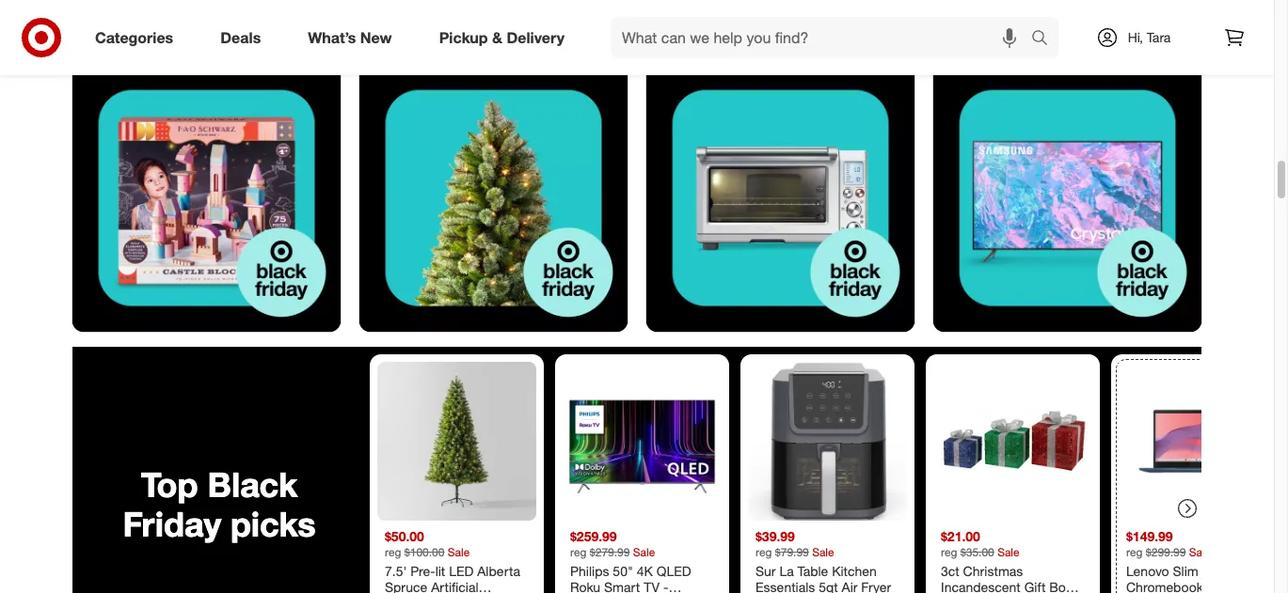 Task type: describe. For each thing, give the bounding box(es) containing it.
incandescent
[[941, 580, 1021, 594]]

kitchen items*
[[662, 11, 757, 30]]

tvs, soundbars & streaming devices*
[[949, 11, 1137, 49]]

search button
[[1023, 17, 1068, 62]]

$50.00
[[385, 529, 424, 545]]

sale for $259.99
[[633, 545, 655, 559]]

4 target black friday image from the left
[[934, 64, 1202, 332]]

reg for $21.00
[[941, 545, 958, 559]]

tv
[[644, 580, 660, 594]]

sale for $149.99
[[1190, 545, 1212, 559]]

sale for $21.00
[[998, 545, 1020, 559]]

reg for $149.99
[[1127, 545, 1143, 559]]

essentials
[[756, 580, 815, 594]]

black
[[208, 465, 298, 506]]

gift
[[1025, 580, 1046, 594]]

2 target black friday image from the left
[[360, 64, 628, 332]]

picks
[[231, 504, 316, 545]]

deals link
[[204, 17, 285, 58]]

smart
[[604, 580, 640, 594]]

$39.99
[[756, 529, 795, 545]]

tara
[[1147, 29, 1171, 45]]

$50.00 reg $100.00 sale
[[385, 529, 470, 559]]

table
[[798, 563, 829, 579]]

fryer
[[862, 580, 892, 594]]

what's new link
[[292, 17, 416, 58]]

top black friday picks
[[123, 465, 316, 545]]

top
[[141, 465, 198, 506]]

lenovo slim 14" chromebook - mediatek processor - 4gb ram - 64gb flash storage - blue (82xj002dus) image
[[1119, 362, 1278, 521]]

categories
[[95, 28, 173, 47]]

what's
[[308, 28, 356, 47]]

7.5' pre-lit led alberta spruce artificial christmas tree warm white lights - wondershop™ image
[[377, 362, 537, 521]]

sur
[[756, 563, 776, 579]]

pickup & delivery
[[439, 28, 565, 47]]

reg for $50.00
[[385, 545, 401, 559]]

sale for $50.00
[[448, 545, 470, 559]]

hi,
[[1128, 29, 1144, 45]]

christmas
[[964, 563, 1024, 579]]

tvs, soundbars & streaming devices* link
[[934, 0, 1202, 332]]

kitchen
[[832, 563, 877, 579]]

streaming
[[1071, 11, 1137, 30]]

devices*
[[949, 30, 1006, 49]]

1 target black friday image from the left
[[72, 64, 341, 332]]

new
[[360, 28, 392, 47]]

tvs,
[[949, 11, 977, 30]]

delivery
[[507, 28, 565, 47]]



Task type: vqa. For each thing, say whether or not it's contained in the screenshot.
Categories
yes



Task type: locate. For each thing, give the bounding box(es) containing it.
philips 50" 4k qled roku smart tv - 50pul7973/f7 - special purchase image
[[563, 362, 722, 521]]

sale right $100.00
[[448, 545, 470, 559]]

roku
[[570, 580, 601, 594]]

philips
[[570, 563, 609, 579]]

reg for $39.99
[[756, 545, 772, 559]]

search
[[1023, 30, 1068, 49]]

$279.99
[[590, 545, 630, 559]]

friday
[[123, 504, 221, 545]]

soundbars
[[981, 11, 1053, 30]]

reg inside $50.00 reg $100.00 sale
[[385, 545, 401, 559]]

1 sale from the left
[[448, 545, 470, 559]]

$149.99 reg $299.99 sale
[[1127, 529, 1212, 559]]

reg inside the $21.00 reg $35.00 sale 3ct christmas incandescent gift bo
[[941, 545, 958, 559]]

reg down $149.99
[[1127, 545, 1143, 559]]

reg inside '$39.99 reg $79.99 sale sur la table kitchen essentials 5qt air fryer'
[[756, 545, 772, 559]]

& inside tvs, soundbars & streaming devices*
[[1057, 11, 1066, 30]]

sale inside '$39.99 reg $79.99 sale sur la table kitchen essentials 5qt air fryer'
[[812, 545, 835, 559]]

50"
[[613, 563, 633, 579]]

$21.00
[[941, 529, 981, 545]]

$299.99
[[1146, 545, 1186, 559]]

sale inside the $21.00 reg $35.00 sale 3ct christmas incandescent gift bo
[[998, 545, 1020, 559]]

sur la table kitchen essentials 5qt air fryer image
[[748, 362, 907, 521]]

& right pickup at the top of page
[[492, 28, 503, 47]]

pickup & delivery link
[[423, 17, 588, 58]]

reg down $50.00
[[385, 545, 401, 559]]

hi, tara
[[1128, 29, 1171, 45]]

$100.00
[[405, 545, 445, 559]]

carousel region
[[72, 347, 1286, 594]]

$21.00 reg $35.00 sale 3ct christmas incandescent gift bo
[[941, 529, 1073, 594]]

4 reg from the left
[[941, 545, 958, 559]]

reg up sur
[[756, 545, 772, 559]]

reg down $259.99
[[570, 545, 587, 559]]

what's new
[[308, 28, 392, 47]]

$39.99 reg $79.99 sale sur la table kitchen essentials 5qt air fryer
[[756, 529, 892, 594]]

pickup
[[439, 28, 488, 47]]

sale inside $149.99 reg $299.99 sale
[[1190, 545, 1212, 559]]

reg for $259.99
[[570, 545, 587, 559]]

0 horizontal spatial &
[[492, 28, 503, 47]]

sale inside $259.99 reg $279.99 sale philips 50" 4k qled roku smart tv
[[633, 545, 655, 559]]

$149.99
[[1127, 529, 1173, 545]]

kitchen
[[662, 11, 711, 30]]

reg inside $149.99 reg $299.99 sale
[[1127, 545, 1143, 559]]

$35.00
[[961, 545, 995, 559]]

5qt
[[819, 580, 838, 594]]

qled
[[657, 563, 692, 579]]

sale up table at the right of the page
[[812, 545, 835, 559]]

sale for $39.99
[[812, 545, 835, 559]]

& inside 'link'
[[492, 28, 503, 47]]

3 target black friday image from the left
[[647, 64, 915, 332]]

deals
[[220, 28, 261, 47]]

air
[[842, 580, 858, 594]]

2 reg from the left
[[570, 545, 587, 559]]

&
[[1057, 11, 1066, 30], [492, 28, 503, 47]]

3ct
[[941, 563, 960, 579]]

1 horizontal spatial &
[[1057, 11, 1066, 30]]

$259.99
[[570, 529, 617, 545]]

4k
[[637, 563, 653, 579]]

items*
[[715, 11, 757, 30]]

reg inside $259.99 reg $279.99 sale philips 50" 4k qled roku smart tv
[[570, 545, 587, 559]]

reg
[[385, 545, 401, 559], [570, 545, 587, 559], [756, 545, 772, 559], [941, 545, 958, 559], [1127, 545, 1143, 559]]

5 reg from the left
[[1127, 545, 1143, 559]]

sale inside $50.00 reg $100.00 sale
[[448, 545, 470, 559]]

target black friday image
[[72, 64, 341, 332], [360, 64, 628, 332], [647, 64, 915, 332], [934, 64, 1202, 332]]

4 sale from the left
[[998, 545, 1020, 559]]

la
[[780, 563, 794, 579]]

3 reg from the left
[[756, 545, 772, 559]]

$79.99
[[775, 545, 809, 559]]

$259.99 reg $279.99 sale philips 50" 4k qled roku smart tv 
[[570, 529, 692, 594]]

1 reg from the left
[[385, 545, 401, 559]]

5 sale from the left
[[1190, 545, 1212, 559]]

sale
[[448, 545, 470, 559], [633, 545, 655, 559], [812, 545, 835, 559], [998, 545, 1020, 559], [1190, 545, 1212, 559]]

2 sale from the left
[[633, 545, 655, 559]]

What can we help you find? suggestions appear below search field
[[611, 17, 1036, 58]]

reg up 3ct
[[941, 545, 958, 559]]

categories link
[[79, 17, 197, 58]]

& left streaming
[[1057, 11, 1066, 30]]

3 sale from the left
[[812, 545, 835, 559]]

kitchen items* link
[[647, 0, 915, 332]]

sale up the christmas
[[998, 545, 1020, 559]]

sale up 4k
[[633, 545, 655, 559]]

3ct christmas incandescent gift box novelty sculpture - wondershop™ image
[[934, 362, 1093, 521]]

sale right $299.99
[[1190, 545, 1212, 559]]



